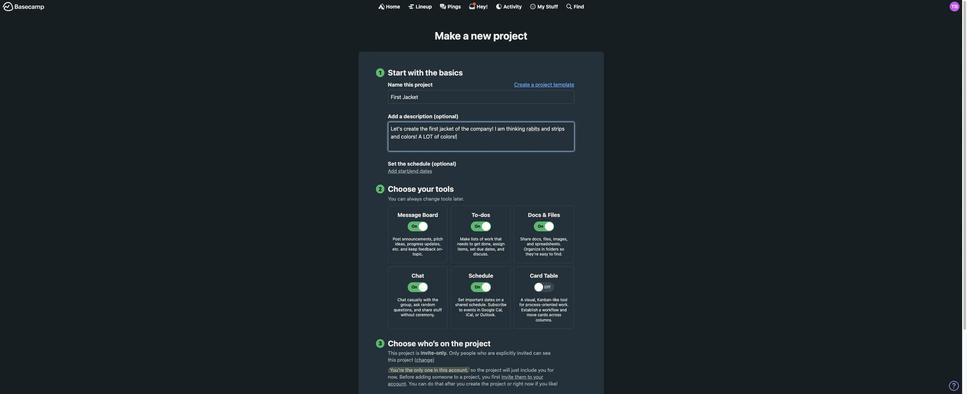 Task type: describe. For each thing, give the bounding box(es) containing it.
dates inside set important dates on a shared schedule. subscribe to events in google cal, ical, or outlook.
[[485, 298, 495, 302]]

stuff
[[546, 3, 558, 9]]

like!
[[549, 381, 558, 387]]

feedback
[[419, 247, 436, 252]]

the inside 'set the schedule (optional) add start/end dates'
[[398, 161, 406, 167]]

important
[[466, 298, 484, 302]]

you're
[[390, 367, 404, 373]]

a left "new"
[[463, 29, 469, 42]]

project down start with the basics
[[415, 82, 433, 88]]

workflow
[[542, 308, 559, 313]]

that for work
[[495, 237, 502, 242]]

)
[[433, 357, 435, 363]]

files
[[548, 212, 560, 218]]

share
[[521, 237, 531, 242]]

only
[[414, 367, 423, 373]]

0 horizontal spatial can
[[398, 196, 406, 202]]

1 vertical spatial or
[[507, 381, 512, 387]]

share docs, files, images, and spreadsheets. organize in folders so they're easy to find.
[[521, 237, 568, 257]]

ideas,
[[395, 242, 406, 247]]

in inside share docs, files, images, and spreadsheets. organize in folders so they're easy to find.
[[542, 247, 545, 252]]

if
[[535, 381, 538, 387]]

chat for chat casually with the group, ask random questions, and share stuff without ceremony.
[[398, 298, 406, 302]]

set for the
[[388, 161, 397, 167]]

a
[[521, 298, 523, 302]]

project left template
[[536, 82, 552, 88]]

docs,
[[532, 237, 542, 242]]

activity
[[504, 3, 522, 9]]

my stuff button
[[530, 3, 558, 10]]

that for do
[[435, 381, 444, 387]]

1 vertical spatial tools
[[441, 196, 452, 202]]

to inside 'make lists of work that needs to get done, assign items, set due dates, and discuss.'
[[470, 242, 473, 247]]

invite them to your account link
[[388, 374, 543, 387]]

create a project template link
[[514, 82, 574, 88]]

docs & files
[[528, 212, 560, 218]]

stuff
[[433, 308, 442, 313]]

like
[[553, 298, 559, 302]]

questions,
[[394, 308, 413, 313]]

project up who
[[465, 339, 491, 348]]

card table
[[530, 273, 558, 279]]

now.
[[388, 374, 398, 380]]

0 horizontal spatial you
[[388, 196, 396, 202]]

a inside set important dates on a shared schedule. subscribe to events in google cal, ical, or outlook.
[[502, 298, 504, 302]]

progress
[[407, 242, 424, 247]]

work
[[485, 237, 494, 242]]

adding
[[416, 374, 431, 380]]

later.
[[453, 196, 465, 202]]

images,
[[553, 237, 568, 242]]

assign
[[493, 242, 505, 247]]

my
[[538, 3, 545, 9]]

invite-
[[421, 350, 436, 356]]

choose who's on the project
[[388, 339, 491, 348]]

find.
[[554, 252, 563, 257]]

are
[[488, 350, 495, 356]]

.
[[406, 381, 407, 387]]

in inside set important dates on a shared schedule. subscribe to events in google cal, ical, or outlook.
[[477, 308, 481, 313]]

table
[[544, 273, 558, 279]]

you right after
[[457, 381, 465, 387]]

project left is
[[399, 350, 415, 356]]

activity link
[[496, 3, 522, 10]]

needs
[[457, 242, 468, 247]]

a visual, kanban-like tool for process-oriented work. establish a workflow and move cards across columns.
[[520, 298, 569, 323]]

home
[[386, 3, 400, 9]]

add start/end dates link
[[388, 168, 432, 174]]

choose for choose who's on the project
[[388, 339, 416, 348]]

schedule
[[407, 161, 430, 167]]

project down activity link
[[494, 29, 528, 42]]

keep
[[409, 247, 418, 252]]

updates,
[[425, 242, 441, 247]]

group,
[[401, 303, 413, 308]]

and inside "post announcements, pitch ideas, progress updates, etc. and keep feedback on- topic."
[[401, 247, 408, 252]]

pings button
[[440, 3, 461, 10]]

0 horizontal spatial on
[[440, 339, 450, 348]]

project inside so the project will just include you for now. before adding someone to a project, you first
[[486, 367, 502, 373]]

to inside share docs, files, images, and spreadsheets. organize in folders so they're easy to find.
[[549, 252, 553, 257]]

etc.
[[393, 247, 400, 252]]

1 horizontal spatial you
[[409, 381, 417, 387]]

project,
[[464, 374, 481, 380]]

and inside a visual, kanban-like tool for process-oriented work. establish a workflow and move cards across columns.
[[560, 308, 567, 313]]

the up before at bottom left
[[405, 367, 413, 373]]

and inside 'make lists of work that needs to get done, assign items, set due dates, and discuss.'
[[498, 247, 504, 252]]

a inside so the project will just include you for now. before adding someone to a project, you first
[[460, 374, 463, 380]]

basics
[[439, 68, 463, 77]]

google
[[482, 308, 495, 313]]

ceremony.
[[416, 313, 435, 318]]

without
[[401, 313, 415, 318]]

chat casually with the group, ask random questions, and share stuff without ceremony.
[[394, 298, 442, 318]]

0 vertical spatial this
[[404, 82, 414, 88]]

create a project template
[[514, 82, 574, 88]]

or inside set important dates on a shared schedule. subscribe to events in google cal, ical, or outlook.
[[475, 313, 479, 318]]

after
[[445, 381, 456, 387]]

move
[[527, 313, 537, 318]]

items,
[[458, 247, 469, 252]]

first
[[492, 374, 500, 380]]

who's
[[418, 339, 439, 348]]

project inside only people who are explicitly invited can see this project (
[[397, 357, 413, 363]]

only
[[449, 350, 459, 356]]

now
[[525, 381, 534, 387]]

the left the basics
[[426, 68, 438, 77]]

share
[[422, 308, 432, 313]]

create
[[466, 381, 480, 387]]

add inside 'set the schedule (optional) add start/end dates'
[[388, 168, 397, 174]]

your inside 'invite them to your account'
[[534, 374, 543, 380]]

find
[[574, 3, 584, 9]]

2 horizontal spatial this
[[440, 367, 448, 373]]

0 vertical spatial change
[[423, 196, 440, 202]]

a inside a visual, kanban-like tool for process-oriented work. establish a workflow and move cards across columns.
[[539, 308, 541, 313]]

the inside the chat casually with the group, ask random questions, and share stuff without ceremony.
[[432, 298, 438, 302]]

card
[[530, 273, 543, 279]]

to inside 'invite them to your account'
[[528, 374, 532, 380]]

this inside only people who are explicitly invited can see this project (
[[388, 357, 396, 363]]

set important dates on a shared schedule. subscribe to events in google cal, ical, or outlook.
[[455, 298, 507, 318]]

announcements,
[[402, 237, 433, 242]]

hey! button
[[469, 2, 488, 10]]

1 vertical spatial change
[[416, 357, 433, 363]]

2
[[379, 186, 382, 192]]

main element
[[0, 0, 963, 13]]

make for make a new project
[[435, 29, 461, 42]]



Task type: vqa. For each thing, say whether or not it's contained in the screenshot.
Team
no



Task type: locate. For each thing, give the bounding box(es) containing it.
to down shared
[[459, 308, 463, 313]]

before
[[400, 374, 414, 380]]

can down adding
[[418, 381, 427, 387]]

ical,
[[466, 313, 474, 318]]

0 vertical spatial for
[[520, 303, 525, 308]]

chat up group,
[[398, 298, 406, 302]]

on up subscribe at the bottom right of page
[[496, 298, 501, 302]]

spreadsheets.
[[535, 242, 561, 247]]

that down someone
[[435, 381, 444, 387]]

this up someone
[[440, 367, 448, 373]]

set inside 'set the schedule (optional) add start/end dates'
[[388, 161, 397, 167]]

in right one
[[434, 367, 438, 373]]

add left description
[[388, 114, 398, 119]]

1 horizontal spatial set
[[458, 298, 464, 302]]

tools up later.
[[436, 185, 454, 194]]

2 choose from the top
[[388, 339, 416, 348]]

to
[[470, 242, 473, 247], [549, 252, 553, 257], [459, 308, 463, 313], [454, 374, 459, 380], [528, 374, 532, 380]]

and up organize
[[527, 242, 534, 247]]

and down the ask
[[414, 308, 421, 313]]

1 vertical spatial dates
[[485, 298, 495, 302]]

0 horizontal spatial or
[[475, 313, 479, 318]]

1 vertical spatial your
[[534, 374, 543, 380]]

set up add start/end dates link
[[388, 161, 397, 167]]

1 horizontal spatial in
[[477, 308, 481, 313]]

dates down schedule
[[420, 168, 432, 174]]

on-
[[437, 247, 443, 252]]

2 vertical spatial this
[[440, 367, 448, 373]]

(optional) inside 'set the schedule (optional) add start/end dates'
[[432, 161, 457, 167]]

the right create
[[482, 381, 489, 387]]

due
[[477, 247, 484, 252]]

project down first
[[490, 381, 506, 387]]

can left always on the left of the page
[[398, 196, 406, 202]]

0 vertical spatial (optional)
[[434, 114, 459, 119]]

chat for chat
[[412, 273, 424, 279]]

just
[[511, 367, 520, 373]]

in down schedule. on the bottom of page
[[477, 308, 481, 313]]

account,
[[449, 367, 468, 373]]

chat down topic.
[[412, 273, 424, 279]]

1 choose from the top
[[388, 185, 416, 194]]

get
[[474, 242, 480, 247]]

1 vertical spatial you
[[409, 381, 417, 387]]

for down a
[[520, 303, 525, 308]]

2 vertical spatial in
[[434, 367, 438, 373]]

to down folders at the right
[[549, 252, 553, 257]]

you up . you can do that after you create the project or right now if you like!
[[482, 374, 490, 380]]

you left always on the left of the page
[[388, 196, 396, 202]]

dates up subscribe at the bottom right of page
[[485, 298, 495, 302]]

random
[[421, 303, 435, 308]]

dates inside 'set the schedule (optional) add start/end dates'
[[420, 168, 432, 174]]

1 horizontal spatial on
[[496, 298, 501, 302]]

columns.
[[536, 318, 553, 323]]

my stuff
[[538, 3, 558, 9]]

you right .
[[409, 381, 417, 387]]

of
[[480, 237, 483, 242]]

0 vertical spatial tools
[[436, 185, 454, 194]]

switch accounts image
[[3, 2, 44, 12]]

only.
[[436, 350, 448, 356]]

1 vertical spatial with
[[424, 298, 431, 302]]

change )
[[416, 357, 435, 363]]

establish
[[521, 308, 538, 313]]

0 vertical spatial that
[[495, 237, 502, 242]]

account
[[388, 381, 406, 387]]

one
[[425, 367, 433, 373]]

your up if
[[534, 374, 543, 380]]

Add a description (optional) text field
[[388, 122, 574, 151]]

make for make lists of work that needs to get done, assign items, set due dates, and discuss.
[[460, 237, 470, 242]]

to up set
[[470, 242, 473, 247]]

hey!
[[477, 3, 488, 9]]

so up find.
[[560, 247, 564, 252]]

0 horizontal spatial that
[[435, 381, 444, 387]]

so
[[560, 247, 564, 252], [471, 367, 476, 373]]

0 vertical spatial on
[[496, 298, 501, 302]]

set inside set important dates on a shared schedule. subscribe to events in google cal, ical, or outlook.
[[458, 298, 464, 302]]

your up you can always change tools later.
[[418, 185, 434, 194]]

make inside 'make lists of work that needs to get done, assign items, set due dates, and discuss.'
[[460, 237, 470, 242]]

(optional) for set the schedule (optional) add start/end dates
[[432, 161, 457, 167]]

dates
[[420, 168, 432, 174], [485, 298, 495, 302]]

make down pings popup button
[[435, 29, 461, 42]]

1 horizontal spatial dates
[[485, 298, 495, 302]]

schedule
[[469, 273, 493, 279]]

a up subscribe at the bottom right of page
[[502, 298, 504, 302]]

explicitly
[[496, 350, 516, 356]]

1 horizontal spatial or
[[507, 381, 512, 387]]

you right if
[[540, 381, 548, 387]]

(optional)
[[434, 114, 459, 119], [432, 161, 457, 167]]

message board
[[398, 212, 438, 218]]

name
[[388, 82, 403, 88]]

choose
[[388, 185, 416, 194], [388, 339, 416, 348]]

invite them to your account
[[388, 374, 543, 387]]

and down assign
[[498, 247, 504, 252]]

. you can do that after you create the project or right now if you like!
[[406, 381, 558, 387]]

0 horizontal spatial your
[[418, 185, 434, 194]]

and inside the chat casually with the group, ask random questions, and share stuff without ceremony.
[[414, 308, 421, 313]]

1 vertical spatial add
[[388, 168, 397, 174]]

1 horizontal spatial so
[[560, 247, 564, 252]]

docs
[[528, 212, 541, 218]]

visual,
[[525, 298, 536, 302]]

1 vertical spatial that
[[435, 381, 444, 387]]

(optional) right schedule
[[432, 161, 457, 167]]

kanban-
[[537, 298, 553, 302]]

in
[[542, 247, 545, 252], [477, 308, 481, 313], [434, 367, 438, 373]]

post
[[393, 237, 401, 242]]

project
[[494, 29, 528, 42], [415, 82, 433, 88], [536, 82, 552, 88], [465, 339, 491, 348], [399, 350, 415, 356], [397, 357, 413, 363], [486, 367, 502, 373], [490, 381, 506, 387]]

and down ideas,
[[401, 247, 408, 252]]

so inside so the project will just include you for now. before adding someone to a project, you first
[[471, 367, 476, 373]]

to inside so the project will just include you for now. before adding someone to a project, you first
[[454, 374, 459, 380]]

cal,
[[496, 308, 503, 313]]

can
[[398, 196, 406, 202], [533, 350, 542, 356], [418, 381, 427, 387]]

0 vertical spatial chat
[[412, 273, 424, 279]]

a up cards
[[539, 308, 541, 313]]

0 horizontal spatial dates
[[420, 168, 432, 174]]

1 add from the top
[[388, 114, 398, 119]]

0 vertical spatial so
[[560, 247, 564, 252]]

and down work.
[[560, 308, 567, 313]]

0 vertical spatial your
[[418, 185, 434, 194]]

1 vertical spatial this
[[388, 357, 396, 363]]

the up the only on the left of page
[[451, 339, 463, 348]]

tyler black image
[[950, 2, 960, 11]]

them
[[515, 374, 526, 380]]

set
[[388, 161, 397, 167], [458, 298, 464, 302]]

people
[[461, 350, 476, 356]]

2 horizontal spatial in
[[542, 247, 545, 252]]

to-dos
[[472, 212, 490, 218]]

0 horizontal spatial this
[[388, 357, 396, 363]]

add a description (optional)
[[388, 114, 459, 119]]

for up "like!"
[[548, 367, 554, 373]]

oriented
[[542, 303, 558, 308]]

0 vertical spatial in
[[542, 247, 545, 252]]

to inside set important dates on a shared schedule. subscribe to events in google cal, ical, or outlook.
[[459, 308, 463, 313]]

folders
[[546, 247, 559, 252]]

is
[[416, 350, 419, 356]]

make
[[435, 29, 461, 42], [460, 237, 470, 242]]

1 vertical spatial make
[[460, 237, 470, 242]]

right
[[513, 381, 524, 387]]

so inside share docs, files, images, and spreadsheets. organize in folders so they're easy to find.
[[560, 247, 564, 252]]

1 vertical spatial in
[[477, 308, 481, 313]]

0 vertical spatial can
[[398, 196, 406, 202]]

set up shared
[[458, 298, 464, 302]]

on inside set important dates on a shared schedule. subscribe to events in google cal, ical, or outlook.
[[496, 298, 501, 302]]

1 vertical spatial set
[[458, 298, 464, 302]]

that up assign
[[495, 237, 502, 242]]

(optional) for add a description (optional)
[[434, 114, 459, 119]]

can inside only people who are explicitly invited can see this project (
[[533, 350, 542, 356]]

the up random
[[432, 298, 438, 302]]

name this project
[[388, 82, 433, 88]]

0 horizontal spatial so
[[471, 367, 476, 373]]

so up project,
[[471, 367, 476, 373]]

or
[[475, 313, 479, 318], [507, 381, 512, 387]]

project up first
[[486, 367, 502, 373]]

tool
[[561, 298, 568, 302]]

2 horizontal spatial can
[[533, 350, 542, 356]]

0 vertical spatial make
[[435, 29, 461, 42]]

0 vertical spatial you
[[388, 196, 396, 202]]

make up needs
[[460, 237, 470, 242]]

0 vertical spatial add
[[388, 114, 398, 119]]

choose up always on the left of the page
[[388, 185, 416, 194]]

3
[[379, 340, 382, 347]]

across
[[549, 313, 562, 318]]

the up project,
[[477, 367, 485, 373]]

done,
[[482, 242, 492, 247]]

dos
[[481, 212, 490, 218]]

2 add from the top
[[388, 168, 397, 174]]

tools left later.
[[441, 196, 452, 202]]

0 vertical spatial with
[[408, 68, 424, 77]]

a down account,
[[460, 374, 463, 380]]

on
[[496, 298, 501, 302], [440, 339, 450, 348]]

always
[[407, 196, 422, 202]]

1 horizontal spatial your
[[534, 374, 543, 380]]

1 horizontal spatial for
[[548, 367, 554, 373]]

that
[[495, 237, 502, 242], [435, 381, 444, 387]]

start
[[388, 68, 406, 77]]

0 horizontal spatial chat
[[398, 298, 406, 302]]

dates,
[[485, 247, 496, 252]]

with up 'name this project'
[[408, 68, 424, 77]]

for inside so the project will just include you for now. before adding someone to a project, you first
[[548, 367, 554, 373]]

the up start/end
[[398, 161, 406, 167]]

choose for choose your tools
[[388, 185, 416, 194]]

the inside so the project will just include you for now. before adding someone to a project, you first
[[477, 367, 485, 373]]

1 horizontal spatial that
[[495, 237, 502, 242]]

set for important
[[458, 298, 464, 302]]

who
[[477, 350, 487, 356]]

only people who are explicitly invited can see this project (
[[388, 350, 551, 363]]

1 vertical spatial chat
[[398, 298, 406, 302]]

0 vertical spatial set
[[388, 161, 397, 167]]

2 vertical spatial can
[[418, 381, 427, 387]]

this down this
[[388, 357, 396, 363]]

change down invite-
[[416, 357, 433, 363]]

1 vertical spatial so
[[471, 367, 476, 373]]

a left description
[[399, 114, 402, 119]]

organize
[[524, 247, 541, 252]]

1 horizontal spatial chat
[[412, 273, 424, 279]]

process-
[[526, 303, 542, 308]]

to down account,
[[454, 374, 459, 380]]

(optional) right description
[[434, 114, 459, 119]]

with up random
[[424, 298, 431, 302]]

invited
[[517, 350, 532, 356]]

1 vertical spatial (optional)
[[432, 161, 457, 167]]

to up now
[[528, 374, 532, 380]]

lists
[[471, 237, 479, 242]]

subscribe
[[488, 303, 507, 308]]

change down the choose your tools
[[423, 196, 440, 202]]

can left see
[[533, 350, 542, 356]]

and inside share docs, files, images, and spreadsheets. organize in folders so they're easy to find.
[[527, 242, 534, 247]]

this project is invite-only.
[[388, 350, 448, 356]]

0 vertical spatial choose
[[388, 185, 416, 194]]

post announcements, pitch ideas, progress updates, etc. and keep feedback on- topic.
[[393, 237, 443, 257]]

1 horizontal spatial can
[[418, 381, 427, 387]]

Name this project text field
[[388, 90, 574, 104]]

or right ical,
[[475, 313, 479, 318]]

1 horizontal spatial this
[[404, 82, 414, 88]]

choose up this
[[388, 339, 416, 348]]

start with the basics
[[388, 68, 463, 77]]

for inside a visual, kanban-like tool for process-oriented work. establish a workflow and move cards across columns.
[[520, 303, 525, 308]]

start/end
[[398, 168, 419, 174]]

message
[[398, 212, 421, 218]]

ask
[[414, 303, 420, 308]]

you right include
[[538, 367, 546, 373]]

on up only.
[[440, 339, 450, 348]]

in up easy
[[542, 247, 545, 252]]

a right create
[[531, 82, 534, 88]]

project left (
[[397, 357, 413, 363]]

choose your tools
[[388, 185, 454, 194]]

chat inside the chat casually with the group, ask random questions, and share stuff without ceremony.
[[398, 298, 406, 302]]

with inside the chat casually with the group, ask random questions, and share stuff without ceremony.
[[424, 298, 431, 302]]

add left start/end
[[388, 168, 397, 174]]

0 horizontal spatial set
[[388, 161, 397, 167]]

0 vertical spatial dates
[[420, 168, 432, 174]]

or down invite
[[507, 381, 512, 387]]

add
[[388, 114, 398, 119], [388, 168, 397, 174]]

this right name
[[404, 82, 414, 88]]

1 vertical spatial on
[[440, 339, 450, 348]]

do
[[428, 381, 434, 387]]

0 horizontal spatial for
[[520, 303, 525, 308]]

0 horizontal spatial in
[[434, 367, 438, 373]]

set
[[470, 247, 476, 252]]

1 vertical spatial can
[[533, 350, 542, 356]]

1 vertical spatial for
[[548, 367, 554, 373]]

1 vertical spatial choose
[[388, 339, 416, 348]]

include
[[521, 367, 537, 373]]

that inside 'make lists of work that needs to get done, assign items, set due dates, and discuss.'
[[495, 237, 502, 242]]

0 vertical spatial or
[[475, 313, 479, 318]]



